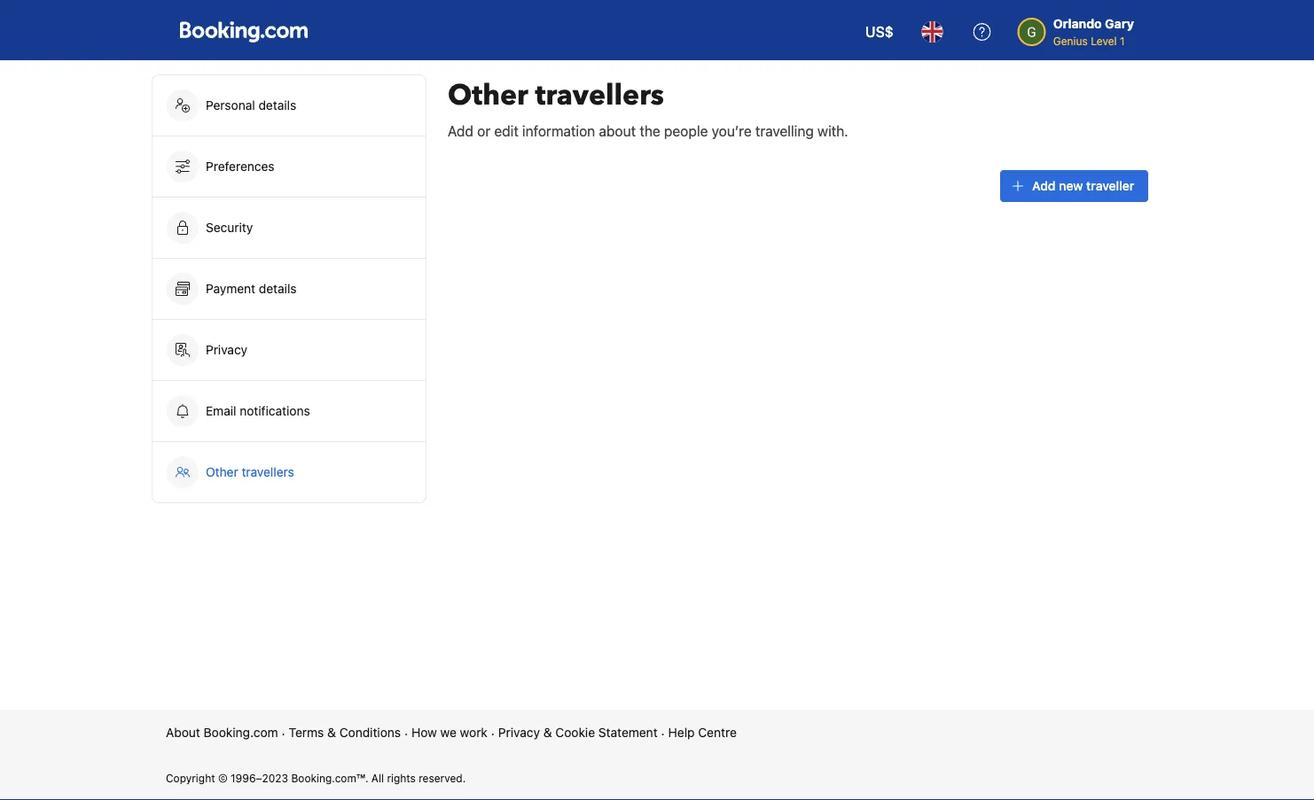 Task type: vqa. For each thing, say whether or not it's contained in the screenshot.
the "travellers"
yes



Task type: describe. For each thing, give the bounding box(es) containing it.
about
[[599, 123, 636, 140]]

details for payment details
[[259, 282, 297, 296]]

details for personal details
[[258, 98, 296, 113]]

how we work
[[411, 726, 488, 740]]

conditions
[[339, 726, 401, 740]]

email notifications link
[[153, 381, 426, 442]]

1
[[1120, 35, 1125, 47]]

copyright
[[166, 772, 215, 785]]

security link
[[153, 198, 426, 258]]

other travellers link
[[153, 442, 426, 503]]

email notifications
[[206, 404, 310, 419]]

& for terms
[[327, 726, 336, 740]]

about
[[166, 726, 200, 740]]

personal details
[[206, 98, 296, 113]]

other travellers
[[206, 465, 294, 480]]

help
[[668, 726, 695, 740]]

gary
[[1105, 16, 1134, 31]]

booking.com™.
[[291, 772, 368, 785]]

payment details
[[206, 282, 300, 296]]

edit
[[494, 123, 519, 140]]

centre
[[698, 726, 737, 740]]

work
[[460, 726, 488, 740]]

booking.com
[[204, 726, 278, 740]]

payment details link
[[153, 259, 426, 319]]

personal details link
[[153, 75, 426, 136]]

rights
[[387, 772, 416, 785]]

terms
[[289, 726, 324, 740]]

new
[[1059, 179, 1083, 193]]

all
[[371, 772, 384, 785]]

about booking.com link
[[166, 724, 278, 742]]

add new traveller button
[[1000, 170, 1148, 202]]

privacy for privacy & cookie statement
[[498, 726, 540, 740]]

copyright © 1996–2023 booking.com™. all rights reserved.
[[166, 772, 466, 785]]

travelling
[[755, 123, 814, 140]]

us$
[[865, 23, 894, 40]]

we
[[440, 726, 457, 740]]

reserved.
[[419, 772, 466, 785]]

privacy & cookie statement
[[498, 726, 658, 740]]

personal
[[206, 98, 255, 113]]

you're
[[712, 123, 752, 140]]

help centre link
[[668, 724, 737, 742]]

terms & conditions
[[289, 726, 401, 740]]



Task type: locate. For each thing, give the bounding box(es) containing it.
traveller
[[1086, 179, 1134, 193]]

travellers for other travellers
[[242, 465, 294, 480]]

payment
[[206, 282, 255, 296]]

1 vertical spatial privacy
[[498, 726, 540, 740]]

1 & from the left
[[327, 726, 336, 740]]

&
[[327, 726, 336, 740], [543, 726, 552, 740]]

preferences
[[206, 159, 275, 174]]

0 horizontal spatial &
[[327, 726, 336, 740]]

1 vertical spatial other
[[206, 465, 238, 480]]

other up or
[[448, 76, 528, 115]]

©
[[218, 772, 228, 785]]

0 vertical spatial travellers
[[535, 76, 664, 115]]

other for other travellers add or edit information about the people you're travelling with.
[[448, 76, 528, 115]]

0 vertical spatial privacy
[[206, 343, 247, 357]]

2 & from the left
[[543, 726, 552, 740]]

details
[[258, 98, 296, 113], [259, 282, 297, 296]]

1996–2023
[[231, 772, 288, 785]]

privacy link
[[153, 320, 426, 380]]

privacy right work
[[498, 726, 540, 740]]

0 horizontal spatial other
[[206, 465, 238, 480]]

0 vertical spatial other
[[448, 76, 528, 115]]

& right terms
[[327, 726, 336, 740]]

email
[[206, 404, 236, 419]]

travellers down notifications
[[242, 465, 294, 480]]

other
[[448, 76, 528, 115], [206, 465, 238, 480]]

& for privacy
[[543, 726, 552, 740]]

travellers for other travellers add or edit information about the people you're travelling with.
[[535, 76, 664, 115]]

help centre
[[668, 726, 737, 740]]

1 horizontal spatial privacy
[[498, 726, 540, 740]]

1 horizontal spatial other
[[448, 76, 528, 115]]

& left cookie
[[543, 726, 552, 740]]

us$ button
[[855, 11, 904, 53]]

notifications
[[240, 404, 310, 419]]

1 vertical spatial travellers
[[242, 465, 294, 480]]

privacy
[[206, 343, 247, 357], [498, 726, 540, 740]]

0 vertical spatial details
[[258, 98, 296, 113]]

privacy & cookie statement link
[[498, 724, 658, 742]]

people
[[664, 123, 708, 140]]

travellers inside "other travellers add or edit information about the people you're travelling with."
[[535, 76, 664, 115]]

add left "new"
[[1032, 179, 1056, 193]]

level
[[1091, 35, 1117, 47]]

1 vertical spatial details
[[259, 282, 297, 296]]

0 horizontal spatial travellers
[[242, 465, 294, 480]]

other for other travellers
[[206, 465, 238, 480]]

add left or
[[448, 123, 474, 140]]

details right payment
[[259, 282, 297, 296]]

or
[[477, 123, 490, 140]]

information
[[522, 123, 595, 140]]

other travellers add or edit information about the people you're travelling with.
[[448, 76, 848, 140]]

travellers up about
[[535, 76, 664, 115]]

0 vertical spatial add
[[448, 123, 474, 140]]

genius
[[1053, 35, 1088, 47]]

add
[[448, 123, 474, 140], [1032, 179, 1056, 193]]

orlando
[[1053, 16, 1102, 31]]

1 details from the top
[[258, 98, 296, 113]]

travellers inside other travellers link
[[242, 465, 294, 480]]

privacy for privacy
[[206, 343, 247, 357]]

add new traveller
[[1032, 179, 1138, 193]]

0 horizontal spatial privacy
[[206, 343, 247, 357]]

how
[[411, 726, 437, 740]]

1 horizontal spatial travellers
[[535, 76, 664, 115]]

how we work link
[[411, 724, 488, 742]]

the
[[640, 123, 660, 140]]

travellers
[[535, 76, 664, 115], [242, 465, 294, 480]]

privacy down payment
[[206, 343, 247, 357]]

1 horizontal spatial add
[[1032, 179, 1056, 193]]

2 details from the top
[[259, 282, 297, 296]]

0 horizontal spatial add
[[448, 123, 474, 140]]

orlando gary genius level 1
[[1053, 16, 1134, 47]]

cookie
[[555, 726, 595, 740]]

terms & conditions link
[[289, 724, 401, 742]]

add inside add new traveller dropdown button
[[1032, 179, 1056, 193]]

add inside "other travellers add or edit information about the people you're travelling with."
[[448, 123, 474, 140]]

details right personal
[[258, 98, 296, 113]]

1 horizontal spatial &
[[543, 726, 552, 740]]

other down the email
[[206, 465, 238, 480]]

other inside "other travellers add or edit information about the people you're travelling with."
[[448, 76, 528, 115]]

preferences link
[[153, 137, 426, 197]]

statement
[[598, 726, 658, 740]]

1 vertical spatial add
[[1032, 179, 1056, 193]]

about booking.com
[[166, 726, 278, 740]]

security
[[206, 220, 253, 235]]

with.
[[818, 123, 848, 140]]



